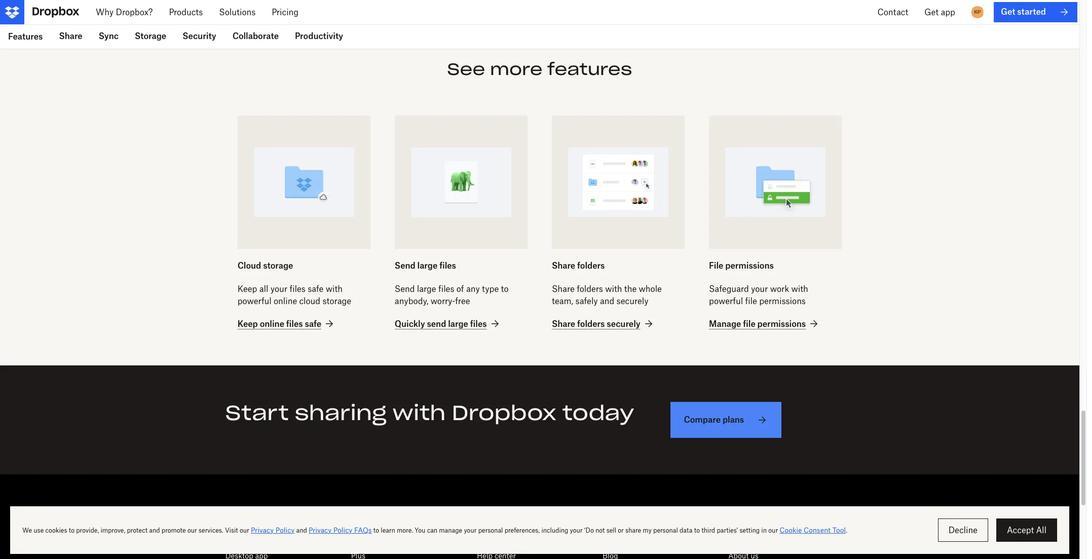 Task type: describe. For each thing, give the bounding box(es) containing it.
community
[[603, 525, 662, 537]]

with inside keep all your files safe with powerful online cloud storage
[[326, 284, 343, 294]]

cloud
[[300, 296, 321, 306]]

powerful inside the safeguard your work with powerful file permissions
[[710, 296, 744, 306]]

get app button
[[917, 0, 964, 24]]

get for get started
[[1002, 7, 1016, 17]]

share folders securely link
[[552, 318, 655, 330]]

files for send large files of any type to anybody, worry-free
[[439, 284, 455, 294]]

with inside share folders with the whole team, safely and securely
[[606, 284, 623, 294]]

to
[[501, 284, 509, 294]]

footer containing dropbox
[[0, 499, 1080, 559]]

company
[[729, 525, 777, 537]]

storage inside keep all your files safe with powerful online cloud storage
[[323, 296, 352, 306]]

all
[[260, 284, 269, 294]]

share folders
[[552, 260, 605, 271]]

manage file permissions
[[710, 319, 807, 329]]

0 horizontal spatial storage
[[263, 260, 293, 271]]

compare
[[684, 415, 721, 425]]

start sharing with dropbox today
[[226, 400, 635, 426]]

cloud
[[238, 260, 261, 271]]

safe inside keep all your files safe with powerful online cloud storage
[[308, 284, 324, 294]]

work
[[771, 284, 790, 294]]

any
[[467, 284, 480, 294]]

keep online files safe link
[[238, 318, 336, 330]]

manage file permissions link
[[710, 318, 821, 330]]

your inside keep all your files safe with powerful online cloud storage
[[271, 284, 288, 294]]

send
[[427, 319, 447, 329]]

toggling the sharing permission for a shared file image
[[726, 132, 826, 233]]

1 vertical spatial products
[[351, 525, 396, 537]]

safeguard your work with powerful file permissions
[[710, 284, 809, 306]]

contact button
[[870, 0, 917, 24]]

compare plans link
[[671, 402, 782, 438]]

files inside keep all your files safe with powerful online cloud storage
[[290, 284, 306, 294]]

securely inside share folders with the whole team, safely and securely
[[617, 296, 649, 306]]

online inside keep all your files safe with powerful online cloud storage
[[274, 296, 297, 306]]

share for share folders with the whole team, safely and securely
[[552, 284, 575, 294]]

solutions button
[[211, 0, 264, 24]]

quickly send large files link
[[395, 318, 501, 330]]

sharing
[[295, 400, 387, 426]]

products button
[[161, 0, 211, 24]]

security button
[[175, 24, 225, 49]]

send large files
[[395, 260, 456, 271]]

why dropbox? button
[[88, 0, 161, 24]]

kp
[[975, 9, 982, 15]]

folders for securely
[[578, 319, 605, 329]]

compare plans
[[684, 415, 745, 425]]

why dropbox?
[[96, 7, 153, 17]]

0 horizontal spatial dropbox
[[226, 525, 268, 537]]

1 vertical spatial securely
[[607, 319, 641, 329]]

send for send large files
[[395, 260, 416, 271]]

app
[[942, 7, 956, 17]]

share for share folders securely
[[552, 319, 576, 329]]

quickly send large files
[[395, 319, 487, 329]]

file permissions
[[710, 260, 774, 271]]

safely
[[576, 296, 598, 306]]

features link
[[0, 24, 51, 49]]

with inside the safeguard your work with powerful file permissions
[[792, 284, 809, 294]]

sync button
[[91, 24, 127, 49]]

see
[[448, 59, 486, 80]]

get started
[[1002, 7, 1047, 17]]

keep online files safe
[[238, 319, 322, 329]]

files for keep online files safe
[[287, 319, 303, 329]]

online cloud storage icon image
[[254, 132, 354, 233]]

0 vertical spatial permissions
[[726, 260, 774, 271]]

the
[[625, 284, 637, 294]]

collaborate
[[233, 31, 279, 41]]

your inside the safeguard your work with powerful file permissions
[[752, 284, 769, 294]]

large for send large files of any type to anybody, worry-free
[[417, 284, 437, 294]]



Task type: vqa. For each thing, say whether or not it's contained in the screenshot.


Task type: locate. For each thing, give the bounding box(es) containing it.
get for get app
[[925, 7, 939, 17]]

folders up share folders with the whole team, safely and securely
[[578, 260, 605, 271]]

whole
[[639, 284, 662, 294]]

keep
[[238, 284, 257, 294], [238, 319, 258, 329]]

of
[[457, 284, 464, 294]]

0 vertical spatial storage
[[263, 260, 293, 271]]

send
[[395, 260, 416, 271], [395, 284, 415, 294]]

powerful
[[238, 296, 272, 306], [710, 296, 744, 306]]

2 vertical spatial permissions
[[758, 319, 807, 329]]

team,
[[552, 296, 574, 306]]

1 vertical spatial dropbox
[[226, 525, 268, 537]]

keep all your files safe with powerful online cloud storage
[[238, 284, 352, 306]]

safe
[[308, 284, 324, 294], [305, 319, 322, 329]]

file up manage file permissions
[[746, 296, 758, 306]]

support
[[477, 525, 518, 537]]

2 powerful from the left
[[710, 296, 744, 306]]

file
[[710, 260, 724, 271]]

file inside the safeguard your work with powerful file permissions
[[746, 296, 758, 306]]

your
[[271, 284, 288, 294], [752, 284, 769, 294]]

dropbox?
[[116, 7, 153, 17]]

1 vertical spatial permissions
[[760, 296, 806, 306]]

online
[[274, 296, 297, 306], [260, 319, 285, 329]]

0 horizontal spatial powerful
[[238, 296, 272, 306]]

collaborate button
[[225, 24, 287, 49]]

files down the "cloud"
[[287, 319, 303, 329]]

sync
[[99, 31, 119, 41]]

get app
[[925, 7, 956, 17]]

1 horizontal spatial get
[[1002, 7, 1016, 17]]

1 horizontal spatial your
[[752, 284, 769, 294]]

send inside send large files of any type to anybody, worry-free
[[395, 284, 415, 294]]

large for send large files
[[418, 260, 438, 271]]

storage
[[135, 31, 166, 41]]

share folders with the whole team, safely and securely
[[552, 284, 662, 306]]

file
[[746, 296, 758, 306], [744, 319, 756, 329]]

share for share
[[59, 31, 83, 41]]

0 vertical spatial online
[[274, 296, 297, 306]]

2 your from the left
[[752, 284, 769, 294]]

contact
[[878, 7, 909, 17]]

kp button
[[970, 4, 986, 20]]

1 powerful from the left
[[238, 296, 272, 306]]

keep for keep online files safe
[[238, 319, 258, 329]]

footer
[[0, 499, 1080, 559]]

1 vertical spatial file
[[744, 319, 756, 329]]

get inside 'popup button'
[[925, 7, 939, 17]]

powerful down 'all' on the left bottom of page
[[238, 296, 272, 306]]

1 horizontal spatial storage
[[323, 296, 352, 306]]

large up anybody,
[[417, 284, 437, 294]]

anybody,
[[395, 296, 429, 306]]

online up keep online files safe link
[[274, 296, 297, 306]]

1 vertical spatial safe
[[305, 319, 322, 329]]

share for share folders
[[552, 260, 576, 271]]

0 vertical spatial safe
[[308, 284, 324, 294]]

safeguard
[[710, 284, 750, 294]]

more
[[490, 59, 543, 80]]

0 vertical spatial keep
[[238, 284, 257, 294]]

with
[[326, 284, 343, 294], [606, 284, 623, 294], [792, 284, 809, 294], [393, 400, 446, 426]]

large right send
[[448, 319, 469, 329]]

safe down the "cloud"
[[305, 319, 322, 329]]

plans
[[723, 415, 745, 425]]

files up the "cloud"
[[290, 284, 306, 294]]

0 horizontal spatial get
[[925, 7, 939, 17]]

your right 'all' on the left bottom of page
[[271, 284, 288, 294]]

1 send from the top
[[395, 260, 416, 271]]

powerful inside keep all your files safe with powerful online cloud storage
[[238, 296, 272, 306]]

0 horizontal spatial your
[[271, 284, 288, 294]]

0 vertical spatial folders
[[578, 260, 605, 271]]

large
[[418, 260, 438, 271], [417, 284, 437, 294], [448, 319, 469, 329]]

large inside send large files of any type to anybody, worry-free
[[417, 284, 437, 294]]

file right manage
[[744, 319, 756, 329]]

storage
[[263, 260, 293, 271], [323, 296, 352, 306]]

share button
[[51, 24, 91, 49]]

large up send large files of any type to anybody, worry-free
[[418, 260, 438, 271]]

1 vertical spatial storage
[[323, 296, 352, 306]]

folders inside share folders with the whole team, safely and securely
[[577, 284, 604, 294]]

get left the 'started' on the right of page
[[1002, 7, 1016, 17]]

pricing link
[[264, 0, 307, 24]]

safe up the "cloud"
[[308, 284, 324, 294]]

2 send from the top
[[395, 284, 415, 294]]

quickly
[[395, 319, 425, 329]]

securely
[[617, 296, 649, 306], [607, 319, 641, 329]]

features
[[8, 31, 43, 42]]

folders for with
[[577, 284, 604, 294]]

storage button
[[127, 24, 175, 49]]

permissions inside manage file permissions link
[[758, 319, 807, 329]]

get started link
[[995, 2, 1078, 22]]

1 vertical spatial folders
[[577, 284, 604, 294]]

see more features
[[448, 59, 633, 80]]

share inside popup button
[[59, 31, 83, 41]]

1 vertical spatial large
[[417, 284, 437, 294]]

files up worry-
[[439, 284, 455, 294]]

0 horizontal spatial products
[[169, 7, 203, 17]]

dropbox
[[452, 400, 557, 426], [226, 525, 268, 537]]

worry-
[[431, 296, 456, 306]]

2 vertical spatial folders
[[578, 319, 605, 329]]

storage up 'all' on the left bottom of page
[[263, 260, 293, 271]]

pricing
[[272, 7, 299, 17]]

folders up safely
[[577, 284, 604, 294]]

share inside share folders with the whole team, safely and securely
[[552, 284, 575, 294]]

online down 'all' on the left bottom of page
[[260, 319, 285, 329]]

productivity button
[[287, 24, 352, 49]]

productivity
[[295, 31, 343, 41]]

1 vertical spatial online
[[260, 319, 285, 329]]

files inside send large files of any type to anybody, worry-free
[[439, 284, 455, 294]]

folders down safely
[[578, 319, 605, 329]]

solutions
[[219, 7, 256, 17]]

2 keep from the top
[[238, 319, 258, 329]]

files
[[440, 260, 456, 271], [290, 284, 306, 294], [439, 284, 455, 294], [287, 319, 303, 329], [471, 319, 487, 329]]

0 vertical spatial products
[[169, 7, 203, 17]]

files for send large files
[[440, 260, 456, 271]]

securely down the and
[[607, 319, 641, 329]]

folders
[[578, 260, 605, 271], [577, 284, 604, 294], [578, 319, 605, 329]]

send large files of any type to anybody, worry-free
[[395, 284, 509, 306]]

your left the work
[[752, 284, 769, 294]]

0 vertical spatial securely
[[617, 296, 649, 306]]

share folders securely
[[552, 319, 641, 329]]

features
[[548, 59, 633, 80]]

get left 'app'
[[925, 7, 939, 17]]

sharing a folder with a teammate image
[[569, 132, 669, 233]]

1 keep from the top
[[238, 284, 257, 294]]

today
[[563, 400, 635, 426]]

files up send large files of any type to anybody, worry-free
[[440, 260, 456, 271]]

and
[[600, 296, 615, 306]]

a large file containing a rendering of a green elephant image
[[411, 132, 512, 233]]

1 horizontal spatial products
[[351, 525, 396, 537]]

1 horizontal spatial dropbox
[[452, 400, 557, 426]]

1 horizontal spatial powerful
[[710, 296, 744, 306]]

files down "any"
[[471, 319, 487, 329]]

why
[[96, 7, 114, 17]]

keep for keep all your files safe with powerful online cloud storage
[[238, 284, 257, 294]]

1 your from the left
[[271, 284, 288, 294]]

products
[[169, 7, 203, 17], [351, 525, 396, 537]]

send for send large files of any type to anybody, worry-free
[[395, 284, 415, 294]]

start
[[226, 400, 289, 426]]

0 vertical spatial file
[[746, 296, 758, 306]]

permissions inside the safeguard your work with powerful file permissions
[[760, 296, 806, 306]]

keep inside keep all your files safe with powerful online cloud storage
[[238, 284, 257, 294]]

1 vertical spatial send
[[395, 284, 415, 294]]

storage right the "cloud"
[[323, 296, 352, 306]]

started
[[1018, 7, 1047, 17]]

share
[[59, 31, 83, 41], [552, 260, 576, 271], [552, 284, 575, 294], [552, 319, 576, 329]]

securely down the
[[617, 296, 649, 306]]

0 vertical spatial send
[[395, 260, 416, 271]]

get
[[1002, 7, 1016, 17], [925, 7, 939, 17]]

type
[[482, 284, 499, 294]]

0 vertical spatial large
[[418, 260, 438, 271]]

security
[[183, 31, 216, 41]]

powerful down safeguard
[[710, 296, 744, 306]]

manage
[[710, 319, 742, 329]]

cloud storage
[[238, 260, 293, 271]]

0 vertical spatial dropbox
[[452, 400, 557, 426]]

1 vertical spatial keep
[[238, 319, 258, 329]]

free
[[456, 296, 470, 306]]

products inside products popup button
[[169, 7, 203, 17]]

2 vertical spatial large
[[448, 319, 469, 329]]



